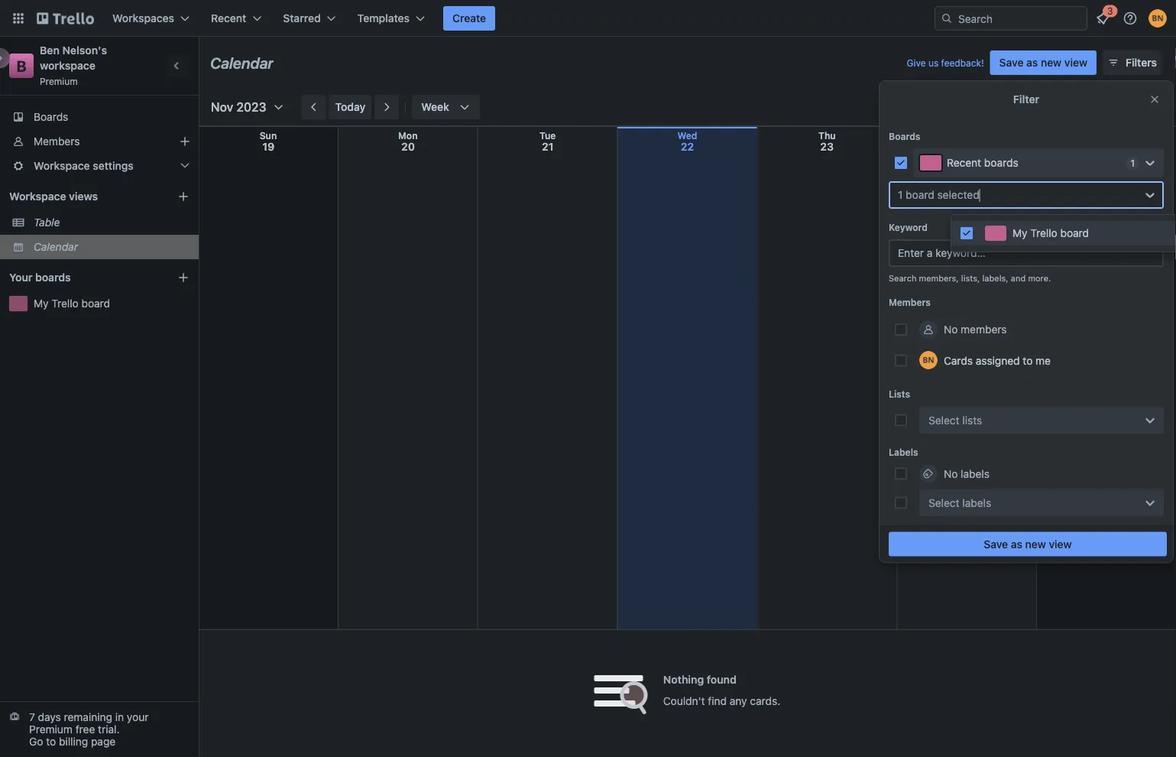 Task type: locate. For each thing, give the bounding box(es) containing it.
workspace inside popup button
[[34, 159, 90, 172]]

boards down filter
[[985, 156, 1019, 169]]

save up filter
[[1000, 56, 1024, 69]]

view for top save as new view button
[[1065, 56, 1088, 69]]

0 vertical spatial new
[[1042, 56, 1062, 69]]

0 vertical spatial select
[[929, 414, 960, 426]]

filters button
[[1104, 50, 1162, 75]]

1 horizontal spatial 1
[[1131, 158, 1136, 169]]

week
[[422, 101, 450, 113]]

cards assigned to me
[[944, 354, 1052, 367]]

no up select labels
[[944, 467, 959, 480]]

search image
[[941, 12, 954, 24]]

1 horizontal spatial boards
[[889, 131, 921, 141]]

give us feedback! link
[[907, 57, 985, 68]]

ben
[[40, 44, 60, 57]]

1 vertical spatial save as new view button
[[889, 532, 1168, 556]]

recent inside popup button
[[211, 12, 246, 24]]

go
[[29, 735, 43, 748]]

1 vertical spatial save as new view
[[984, 538, 1073, 550]]

0 vertical spatial no
[[944, 323, 959, 336]]

1 horizontal spatial members
[[889, 297, 931, 307]]

us
[[929, 57, 939, 68]]

0 vertical spatial as
[[1027, 56, 1039, 69]]

1 vertical spatial select
[[929, 496, 960, 509]]

1 vertical spatial workspace
[[9, 190, 66, 203]]

tue
[[540, 130, 556, 141]]

trello down your boards with 1 items element
[[51, 297, 79, 310]]

0 horizontal spatial my trello board
[[34, 297, 110, 310]]

save down select labels
[[984, 538, 1009, 550]]

as for top save as new view button
[[1027, 56, 1039, 69]]

nov 2023
[[211, 100, 267, 114]]

nothing
[[664, 673, 705, 686]]

1 vertical spatial view
[[1050, 538, 1073, 550]]

boards for your boards
[[35, 271, 71, 284]]

1 vertical spatial 1
[[899, 189, 903, 201]]

20
[[402, 140, 415, 153]]

1
[[1131, 158, 1136, 169], [899, 189, 903, 201]]

back to home image
[[37, 6, 94, 31]]

recent for recent
[[211, 12, 246, 24]]

boards link
[[0, 105, 199, 129]]

1 vertical spatial as
[[1012, 538, 1023, 550]]

boards for recent boards
[[985, 156, 1019, 169]]

boards right your
[[35, 271, 71, 284]]

no for no labels
[[944, 467, 959, 480]]

1 horizontal spatial as
[[1027, 56, 1039, 69]]

0 vertical spatial save as new view button
[[991, 50, 1097, 75]]

0 horizontal spatial calendar
[[34, 241, 78, 253]]

cards
[[944, 354, 974, 367]]

as
[[1027, 56, 1039, 69], [1012, 538, 1023, 550]]

0 vertical spatial boards
[[985, 156, 1019, 169]]

1 vertical spatial members
[[889, 297, 931, 307]]

0 horizontal spatial as
[[1012, 538, 1023, 550]]

workspaces button
[[103, 6, 199, 31]]

0 horizontal spatial recent
[[211, 12, 246, 24]]

no members
[[944, 323, 1008, 336]]

members up workspace settings
[[34, 135, 80, 148]]

1 select from the top
[[929, 414, 960, 426]]

to right go
[[46, 735, 56, 748]]

open information menu image
[[1123, 11, 1139, 26]]

view for save as new view button to the bottom
[[1050, 538, 1073, 550]]

0 vertical spatial 1
[[1131, 158, 1136, 169]]

labels,
[[983, 273, 1009, 283]]

0 vertical spatial my
[[1013, 227, 1028, 239]]

2 no from the top
[[944, 467, 959, 480]]

to
[[1024, 354, 1033, 367], [46, 735, 56, 748]]

add board image
[[177, 271, 190, 284]]

0 horizontal spatial board
[[81, 297, 110, 310]]

1 vertical spatial premium
[[29, 723, 73, 736]]

no labels
[[944, 467, 990, 480]]

recent up calendar text box
[[211, 12, 246, 24]]

boards
[[34, 111, 68, 123], [889, 131, 921, 141]]

calendar down table
[[34, 241, 78, 253]]

couldn't
[[664, 695, 706, 707]]

Search field
[[954, 7, 1087, 30]]

to left me
[[1024, 354, 1033, 367]]

1 vertical spatial save
[[984, 538, 1009, 550]]

filters
[[1127, 56, 1158, 69]]

save as new view button
[[991, 50, 1097, 75], [889, 532, 1168, 556]]

workspace up workspace views
[[34, 159, 90, 172]]

workspace up table
[[9, 190, 66, 203]]

2 select from the top
[[929, 496, 960, 509]]

go to billing page link
[[29, 735, 116, 748]]

keyword
[[889, 222, 928, 232]]

1 vertical spatial boards
[[35, 271, 71, 284]]

no up cards
[[944, 323, 959, 336]]

0 vertical spatial labels
[[961, 467, 990, 480]]

1 vertical spatial board
[[1061, 227, 1090, 239]]

labels up select labels
[[961, 467, 990, 480]]

members,
[[920, 273, 960, 283]]

your
[[127, 711, 149, 723]]

0 vertical spatial workspace
[[34, 159, 90, 172]]

ben nelson (bennelson96) image
[[1149, 9, 1168, 28]]

calendar
[[210, 54, 274, 72], [34, 241, 78, 253]]

my
[[1013, 227, 1028, 239], [34, 297, 49, 310]]

0 vertical spatial my trello board
[[1013, 227, 1090, 239]]

23
[[821, 140, 834, 153]]

calendar link
[[34, 239, 190, 255]]

nothing found image
[[595, 675, 648, 715]]

0 vertical spatial save as new view
[[1000, 56, 1088, 69]]

0 vertical spatial premium
[[40, 76, 78, 86]]

0 vertical spatial board
[[906, 189, 935, 201]]

ben nelson's workspace premium
[[40, 44, 110, 86]]

1 horizontal spatial calendar
[[210, 54, 274, 72]]

nov 2023 button
[[205, 95, 285, 119]]

19
[[263, 140, 275, 153]]

billing
[[59, 735, 88, 748]]

wed
[[678, 130, 698, 141]]

members down search
[[889, 297, 931, 307]]

create
[[453, 12, 487, 24]]

my trello board
[[1013, 227, 1090, 239], [34, 297, 110, 310]]

templates
[[358, 12, 410, 24]]

1 horizontal spatial to
[[1024, 354, 1033, 367]]

my down your boards
[[34, 297, 49, 310]]

1 horizontal spatial recent
[[948, 156, 982, 169]]

settings
[[93, 159, 134, 172]]

boards
[[985, 156, 1019, 169], [35, 271, 71, 284]]

recent down 24
[[948, 156, 982, 169]]

ben nelson's workspace link
[[40, 44, 110, 72]]

2 vertical spatial board
[[81, 297, 110, 310]]

0 horizontal spatial trello
[[51, 297, 79, 310]]

1 vertical spatial recent
[[948, 156, 982, 169]]

workspace
[[34, 159, 90, 172], [9, 190, 66, 203]]

save
[[1000, 56, 1024, 69], [984, 538, 1009, 550]]

labels down no labels
[[963, 496, 992, 509]]

any
[[730, 695, 748, 707]]

new
[[1042, 56, 1062, 69], [1026, 538, 1047, 550]]

my trello board up the more. in the top right of the page
[[1013, 227, 1090, 239]]

0 vertical spatial save
[[1000, 56, 1024, 69]]

1 no from the top
[[944, 323, 959, 336]]

select down no labels
[[929, 496, 960, 509]]

my trello board link
[[34, 296, 190, 311]]

lists
[[889, 389, 911, 400]]

1 vertical spatial labels
[[963, 496, 992, 509]]

calendar down recent popup button
[[210, 54, 274, 72]]

select labels
[[929, 496, 992, 509]]

select
[[929, 414, 960, 426], [929, 496, 960, 509]]

1 board selected
[[899, 189, 980, 201]]

workspace for workspace views
[[9, 190, 66, 203]]

0 vertical spatial calendar
[[210, 54, 274, 72]]

0 vertical spatial members
[[34, 135, 80, 148]]

my up and
[[1013, 227, 1028, 239]]

0 horizontal spatial to
[[46, 735, 56, 748]]

save as new view
[[1000, 56, 1088, 69], [984, 538, 1073, 550]]

1 vertical spatial my
[[34, 297, 49, 310]]

premium inside 7 days remaining in your premium free trial. go to billing page
[[29, 723, 73, 736]]

workspaces
[[112, 12, 174, 24]]

trello
[[1031, 227, 1058, 239], [51, 297, 79, 310]]

1 vertical spatial calendar
[[34, 241, 78, 253]]

my trello board down your boards with 1 items element
[[34, 297, 110, 310]]

boards left 24
[[889, 131, 921, 141]]

0 horizontal spatial my
[[34, 297, 49, 310]]

1 horizontal spatial trello
[[1031, 227, 1058, 239]]

0 vertical spatial trello
[[1031, 227, 1058, 239]]

no
[[944, 323, 959, 336], [944, 467, 959, 480]]

0 horizontal spatial boards
[[35, 271, 71, 284]]

find
[[708, 695, 727, 707]]

nov
[[211, 100, 233, 114]]

me
[[1036, 354, 1052, 367]]

Enter a keyword… text field
[[889, 239, 1165, 267]]

labels
[[889, 447, 919, 458]]

0 horizontal spatial boards
[[34, 111, 68, 123]]

0 vertical spatial recent
[[211, 12, 246, 24]]

0 horizontal spatial 1
[[899, 189, 903, 201]]

1 horizontal spatial my
[[1013, 227, 1028, 239]]

trello up the more. in the top right of the page
[[1031, 227, 1058, 239]]

1 vertical spatial no
[[944, 467, 959, 480]]

1 vertical spatial to
[[46, 735, 56, 748]]

0 vertical spatial boards
[[34, 111, 68, 123]]

view
[[1065, 56, 1088, 69], [1050, 538, 1073, 550]]

0 vertical spatial view
[[1065, 56, 1088, 69]]

1 horizontal spatial boards
[[985, 156, 1019, 169]]

boards down workspace
[[34, 111, 68, 123]]

members
[[34, 135, 80, 148], [889, 297, 931, 307]]

select left lists
[[929, 414, 960, 426]]



Task type: vqa. For each thing, say whether or not it's contained in the screenshot.
it to the left
no



Task type: describe. For each thing, give the bounding box(es) containing it.
select for select lists
[[929, 414, 960, 426]]

select lists
[[929, 414, 983, 426]]

workspace settings
[[34, 159, 134, 172]]

b link
[[9, 54, 34, 78]]

create button
[[444, 6, 496, 31]]

1 vertical spatial my trello board
[[34, 297, 110, 310]]

ben nelson (bennelson96) image
[[920, 351, 938, 369]]

premium inside ben nelson's workspace premium
[[40, 76, 78, 86]]

thu
[[819, 130, 836, 141]]

search
[[889, 273, 917, 283]]

workspace for workspace settings
[[34, 159, 90, 172]]

no for no members
[[944, 323, 959, 336]]

1 vertical spatial boards
[[889, 131, 921, 141]]

labels for no labels
[[961, 467, 990, 480]]

more.
[[1029, 273, 1052, 283]]

1 horizontal spatial my trello board
[[1013, 227, 1090, 239]]

0 vertical spatial to
[[1024, 354, 1033, 367]]

starred button
[[274, 6, 345, 31]]

remaining
[[64, 711, 112, 723]]

as for save as new view button to the bottom
[[1012, 538, 1023, 550]]

lists,
[[962, 273, 981, 283]]

labels for select labels
[[963, 496, 992, 509]]

select for select labels
[[929, 496, 960, 509]]

workspace
[[40, 59, 96, 72]]

22
[[681, 140, 695, 153]]

trial.
[[98, 723, 120, 736]]

search members, lists, labels, and more.
[[889, 273, 1052, 283]]

lists
[[963, 414, 983, 426]]

views
[[69, 190, 98, 203]]

nelson's
[[62, 44, 107, 57]]

recent button
[[202, 6, 271, 31]]

your
[[9, 271, 33, 284]]

sun
[[260, 130, 277, 141]]

assigned
[[976, 354, 1021, 367]]

nothing found
[[664, 673, 737, 686]]

21
[[542, 140, 554, 153]]

recent for recent boards
[[948, 156, 982, 169]]

members link
[[0, 129, 199, 154]]

1 horizontal spatial board
[[906, 189, 935, 201]]

in
[[115, 711, 124, 723]]

create a view image
[[177, 190, 190, 203]]

1 for 1 board selected
[[899, 189, 903, 201]]

7 days remaining in your premium free trial. go to billing page
[[29, 711, 149, 748]]

members
[[961, 323, 1008, 336]]

filter
[[1014, 93, 1040, 106]]

today
[[335, 101, 366, 113]]

found
[[707, 673, 737, 686]]

mon
[[399, 130, 418, 141]]

feedback!
[[942, 57, 985, 68]]

week button
[[412, 95, 480, 119]]

cards.
[[751, 695, 781, 707]]

give us feedback!
[[907, 57, 985, 68]]

1 vertical spatial trello
[[51, 297, 79, 310]]

workspace navigation collapse icon image
[[167, 55, 188, 76]]

workspace settings button
[[0, 154, 199, 178]]

table link
[[34, 215, 190, 230]]

b
[[16, 57, 26, 75]]

workspace views
[[9, 190, 98, 203]]

templates button
[[349, 6, 434, 31]]

25
[[1100, 140, 1114, 153]]

recent boards
[[948, 156, 1019, 169]]

your boards with 1 items element
[[9, 268, 154, 287]]

selected
[[938, 189, 980, 201]]

close popover image
[[1149, 93, 1162, 106]]

today button
[[329, 95, 372, 119]]

1 vertical spatial new
[[1026, 538, 1047, 550]]

primary element
[[0, 0, 1177, 37]]

Calendar text field
[[210, 48, 274, 77]]

to inside 7 days remaining in your premium free trial. go to billing page
[[46, 735, 56, 748]]

and
[[1012, 273, 1026, 283]]

couldn't find any cards.
[[664, 695, 781, 707]]

7
[[29, 711, 35, 723]]

page
[[91, 735, 116, 748]]

3 notifications image
[[1094, 9, 1113, 28]]

table
[[34, 216, 60, 229]]

starred
[[283, 12, 321, 24]]

free
[[76, 723, 95, 736]]

2 horizontal spatial board
[[1061, 227, 1090, 239]]

2023
[[237, 100, 267, 114]]

your boards
[[9, 271, 71, 284]]

days
[[38, 711, 61, 723]]

0 horizontal spatial members
[[34, 135, 80, 148]]

1 for 1
[[1131, 158, 1136, 169]]

give
[[907, 57, 927, 68]]

24
[[961, 140, 974, 153]]



